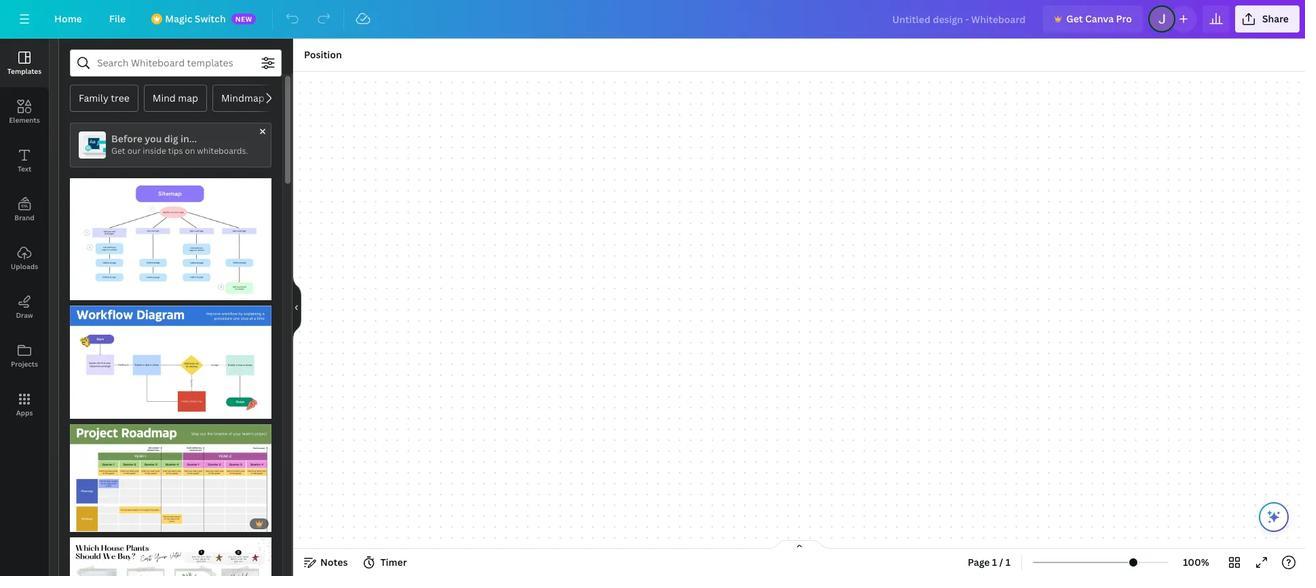 Task type: describe. For each thing, give the bounding box(es) containing it.
dig
[[164, 132, 178, 145]]

inside
[[143, 145, 166, 157]]

notes
[[320, 557, 348, 569]]

draw button
[[0, 283, 49, 332]]

whiteboards.
[[197, 145, 248, 157]]

new
[[235, 14, 252, 24]]

brand
[[14, 213, 34, 223]]

/
[[999, 557, 1003, 569]]

sitemap whiteboard in green purple basic style image
[[70, 178, 271, 300]]

draw
[[16, 311, 33, 320]]

projects
[[11, 360, 38, 369]]

share button
[[1235, 5, 1300, 33]]

file
[[109, 12, 126, 25]]

uploads
[[11, 262, 38, 271]]

family
[[79, 92, 109, 105]]

mindmap
[[221, 92, 264, 105]]

notes button
[[299, 552, 353, 574]]

2 1 from the left
[[1006, 557, 1011, 569]]

projects button
[[0, 332, 49, 381]]

timer button
[[359, 552, 412, 574]]

main menu bar
[[0, 0, 1305, 39]]

get inside button
[[1066, 12, 1083, 25]]

hide image
[[293, 275, 301, 340]]

switch
[[195, 12, 226, 25]]

voting board whiteboard in papercraft style image
[[70, 538, 271, 577]]

page 1 / 1
[[968, 557, 1011, 569]]

text
[[18, 164, 31, 174]]

timer
[[380, 557, 407, 569]]

canva assistant image
[[1266, 510, 1282, 526]]

workflow diagram planning whiteboard in purple blue modern professional style image
[[70, 306, 271, 419]]

home
[[54, 12, 82, 25]]

position
[[304, 48, 342, 61]]

elements button
[[0, 88, 49, 136]]

mind map button
[[144, 85, 207, 112]]

in...
[[180, 132, 197, 145]]

get canva pro
[[1066, 12, 1132, 25]]

on
[[185, 145, 195, 157]]

100%
[[1183, 557, 1209, 569]]

tips
[[168, 145, 183, 157]]

file button
[[98, 5, 137, 33]]

mindmap button
[[212, 85, 273, 112]]



Task type: locate. For each thing, give the bounding box(es) containing it.
mind map
[[153, 92, 198, 105]]

1 left /
[[992, 557, 997, 569]]

get left the canva
[[1066, 12, 1083, 25]]

page
[[968, 557, 990, 569]]

get inside before you dig in... get our inside tips on whiteboards.
[[111, 145, 125, 157]]

elements
[[9, 115, 40, 125]]

1 vertical spatial get
[[111, 145, 125, 157]]

workflow diagram planning whiteboard in purple blue modern professional style group
[[70, 298, 271, 419]]

magic
[[165, 12, 192, 25]]

home link
[[43, 5, 93, 33]]

templates button
[[0, 39, 49, 88]]

text button
[[0, 136, 49, 185]]

project roadmap planning whiteboard in green pink yellow spaced color blocks style image
[[70, 425, 271, 532]]

mind
[[153, 92, 176, 105]]

pro
[[1116, 12, 1132, 25]]

templates
[[7, 67, 41, 76]]

0 vertical spatial get
[[1066, 12, 1083, 25]]

apps button
[[0, 381, 49, 430]]

get
[[1066, 12, 1083, 25], [111, 145, 125, 157]]

Search Whiteboard templates search field
[[97, 50, 254, 76]]

100% button
[[1174, 552, 1218, 574]]

get canva pro button
[[1043, 5, 1143, 33]]

1 1 from the left
[[992, 557, 997, 569]]

1 right /
[[1006, 557, 1011, 569]]

1
[[992, 557, 997, 569], [1006, 557, 1011, 569]]

1 horizontal spatial 1
[[1006, 557, 1011, 569]]

canva
[[1085, 12, 1114, 25]]

0 horizontal spatial get
[[111, 145, 125, 157]]

tree
[[111, 92, 129, 105]]

project roadmap planning whiteboard in green pink yellow spaced color blocks style group
[[70, 417, 271, 532]]

position button
[[299, 44, 347, 66]]

uploads button
[[0, 234, 49, 283]]

sitemap whiteboard in green purple basic style group
[[70, 170, 271, 300]]

share
[[1262, 12, 1289, 25]]

show pages image
[[767, 540, 832, 551]]

you
[[145, 132, 162, 145]]

voting board whiteboard in papercraft style group
[[70, 530, 271, 577]]

0 horizontal spatial 1
[[992, 557, 997, 569]]

before you dig in... get our inside tips on whiteboards.
[[111, 132, 248, 157]]

Design title text field
[[881, 5, 1038, 33]]

before
[[111, 132, 142, 145]]

map
[[178, 92, 198, 105]]

side panel tab list
[[0, 39, 49, 430]]

family tree
[[79, 92, 129, 105]]

magic switch
[[165, 12, 226, 25]]

get left our at the top
[[111, 145, 125, 157]]

brand button
[[0, 185, 49, 234]]

our
[[127, 145, 141, 157]]

apps
[[16, 409, 33, 418]]

family tree button
[[70, 85, 138, 112]]

1 horizontal spatial get
[[1066, 12, 1083, 25]]



Task type: vqa. For each thing, say whether or not it's contained in the screenshot.
Template on the left
no



